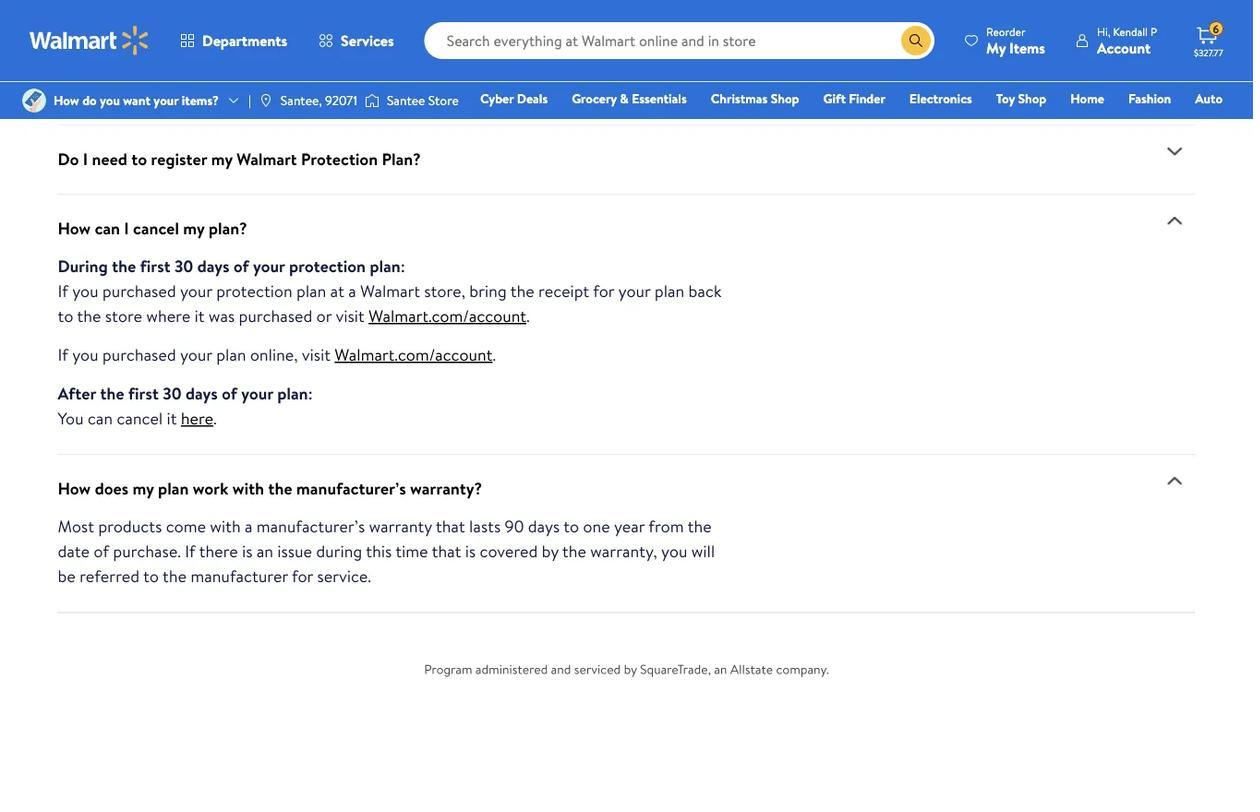 Task type: vqa. For each thing, say whether or not it's contained in the screenshot.
leftmost Shop
yes



Task type: locate. For each thing, give the bounding box(es) containing it.
departments
[[202, 30, 287, 51]]

1 horizontal spatial shop
[[1018, 90, 1047, 108]]

shop for toy shop
[[1018, 90, 1047, 108]]

kendall
[[1113, 24, 1148, 39]]

0 horizontal spatial shop
[[771, 90, 799, 108]]

toy
[[996, 90, 1015, 108]]

grocery & essentials link
[[564, 89, 695, 109]]

grocery
[[572, 90, 617, 108]]

p
[[1151, 24, 1157, 39]]

shop inside toy shop "link"
[[1018, 90, 1047, 108]]

1 shop from the left
[[771, 90, 799, 108]]

 image right the "92071"
[[365, 91, 380, 110]]

services button
[[303, 18, 410, 63]]

christmas shop link
[[703, 89, 808, 109]]

reorder
[[986, 24, 1026, 39]]

2 shop from the left
[[1018, 90, 1047, 108]]

search icon image
[[909, 33, 924, 48]]

home
[[1071, 90, 1105, 108]]

how do you want your items?
[[54, 91, 219, 109]]

services
[[341, 30, 394, 51]]

auto registry
[[1010, 90, 1223, 133]]

gift
[[823, 90, 846, 108]]

santee, 92071
[[281, 91, 357, 109]]

1 horizontal spatial  image
[[365, 91, 380, 110]]

toy shop link
[[988, 89, 1055, 109]]

walmart+ link
[[1159, 115, 1231, 134]]

santee store
[[387, 91, 459, 109]]

shop inside christmas shop link
[[771, 90, 799, 108]]

walmart image
[[30, 26, 150, 55]]

auto link
[[1187, 89, 1231, 109]]

fashion
[[1129, 90, 1171, 108]]

finder
[[849, 90, 886, 108]]

shop up registry link
[[1018, 90, 1047, 108]]

shop for christmas shop
[[771, 90, 799, 108]]

Search search field
[[425, 22, 935, 59]]

gift finder
[[823, 90, 886, 108]]

christmas shop
[[711, 90, 799, 108]]

shop
[[771, 90, 799, 108], [1018, 90, 1047, 108]]

items
[[1010, 37, 1046, 58]]

shop right christmas
[[771, 90, 799, 108]]

&
[[620, 90, 629, 108]]

Walmart Site-Wide search field
[[425, 22, 935, 59]]

 image
[[22, 89, 46, 113], [365, 91, 380, 110]]

0 horizontal spatial  image
[[22, 89, 46, 113]]

my
[[986, 37, 1006, 58]]

registry
[[1010, 115, 1057, 133]]

 image left how
[[22, 89, 46, 113]]

essentials
[[632, 90, 687, 108]]

grocery & essentials
[[572, 90, 687, 108]]

 image
[[258, 93, 273, 108]]



Task type: describe. For each thing, give the bounding box(es) containing it.
christmas
[[711, 90, 768, 108]]

one
[[1081, 115, 1109, 133]]

cyber deals
[[480, 90, 548, 108]]

deals
[[517, 90, 548, 108]]

 image for santee store
[[365, 91, 380, 110]]

how
[[54, 91, 79, 109]]

hi, kendall p account
[[1097, 24, 1157, 58]]

account
[[1097, 37, 1151, 58]]

fashion link
[[1120, 89, 1180, 109]]

gift finder link
[[815, 89, 894, 109]]

debit
[[1112, 115, 1144, 133]]

departments button
[[164, 18, 303, 63]]

cyber deals link
[[472, 89, 556, 109]]

walmart+
[[1168, 115, 1223, 133]]

6
[[1213, 21, 1219, 37]]

one debit link
[[1073, 115, 1152, 134]]

want
[[123, 91, 151, 109]]

toy shop
[[996, 90, 1047, 108]]

92071
[[325, 91, 357, 109]]

electronics
[[910, 90, 972, 108]]

cyber
[[480, 90, 514, 108]]

santee,
[[281, 91, 322, 109]]

hi,
[[1097, 24, 1111, 39]]

$327.77
[[1194, 46, 1223, 59]]

|
[[248, 91, 251, 109]]

santee
[[387, 91, 425, 109]]

electronics link
[[901, 89, 981, 109]]

 image for how do you want your items?
[[22, 89, 46, 113]]

store
[[428, 91, 459, 109]]

reorder my items
[[986, 24, 1046, 58]]

your
[[154, 91, 179, 109]]

home link
[[1062, 89, 1113, 109]]

do
[[82, 91, 97, 109]]

items?
[[182, 91, 219, 109]]

one debit
[[1081, 115, 1144, 133]]

auto
[[1195, 90, 1223, 108]]

registry link
[[1002, 115, 1066, 134]]

you
[[100, 91, 120, 109]]



